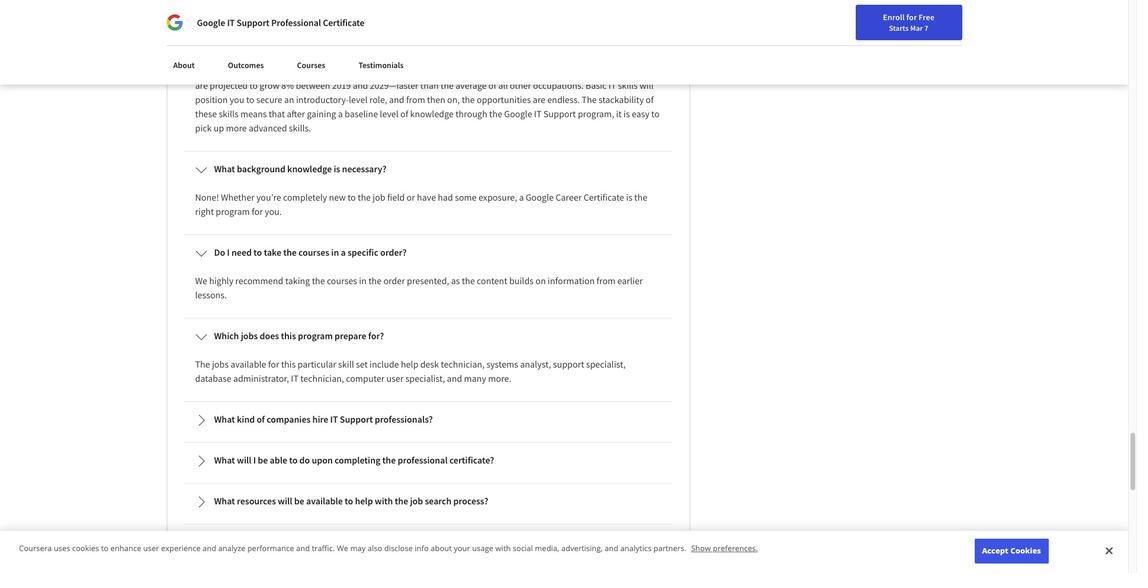 Task type: locate. For each thing, give the bounding box(es) containing it.
than
[[421, 80, 439, 91]]

1 horizontal spatial i
[[253, 454, 256, 466]]

from
[[406, 94, 425, 106], [597, 275, 616, 287]]

1 vertical spatial technician,
[[300, 373, 344, 385]]

in left specific
[[331, 247, 339, 258]]

your right find
[[817, 14, 832, 24]]

be left able
[[258, 454, 268, 466]]

we inside we highly recommend taking the courses in the order presented, as the content builds on information from earlier lessons.
[[195, 275, 207, 287]]

analyst,
[[520, 359, 551, 370]]

it right hire
[[330, 414, 338, 425]]

an
[[331, 51, 341, 63], [284, 94, 294, 106]]

0 horizontal spatial entry-
[[215, 51, 239, 63]]

in left 'it?'
[[288, 23, 296, 34]]

to inside what will i be able to do upon completing the professional certificate? dropdown button
[[289, 454, 298, 466]]

0 vertical spatial we
[[195, 275, 207, 287]]

support right analyst,
[[553, 359, 584, 370]]

support inside with entry-level jobs in it fetching an average salary of $50,800 per year, this field is extremely lucrative with a high potential for growth. in the u.s., there were over 86,500 open entry-level it support roles in 2020, and jobs in this field are projected to grow 8% between 2019 and 2029—faster than the average of all other occupations. basic it skills will position you to secure an introductory-level role, and from then on, the opportunities are endless. the stackability of these skills means that after gaining a baseline level of knowledge through the google it support program, it is easy to pick up more advanced skills.
[[491, 65, 522, 77]]

a right exposure,
[[519, 191, 524, 203]]

0 vertical spatial support
[[491, 65, 522, 77]]

0 horizontal spatial i
[[227, 247, 230, 258]]

knowledge up completely
[[287, 163, 332, 175]]

0 vertical spatial from
[[406, 94, 425, 106]]

is inside dropdown button
[[334, 163, 340, 175]]

in down specific
[[359, 275, 367, 287]]

1 horizontal spatial will
[[278, 495, 292, 507]]

and inside 'the jobs available for this particular skill set include help desk technician, systems analyst, support specialist, database administrator, it technician, computer user specialist, and many more.'
[[447, 373, 462, 385]]

1 list item from the top
[[184, 0, 673, 11]]

the
[[288, 65, 301, 77], [441, 80, 454, 91], [462, 94, 475, 106], [489, 108, 502, 120], [358, 191, 371, 203], [635, 191, 648, 203], [283, 247, 297, 258], [312, 275, 325, 287], [369, 275, 382, 287], [462, 275, 475, 287], [382, 454, 396, 466], [395, 495, 408, 507]]

what kind of companies hire it support professionals?
[[214, 414, 433, 425]]

field inside none! whether you're completely new to the job field or have had some exposure, a google career certificate is the right program for you.
[[387, 191, 405, 203]]

entry-
[[215, 51, 239, 63], [436, 65, 460, 77]]

support inside 'the jobs available for this particular skill set include help desk technician, systems analyst, support specialist, database administrator, it technician, computer user specialist, and many more.'
[[553, 359, 584, 370]]

jobs inside dropdown button
[[241, 330, 258, 342]]

what left able
[[214, 454, 235, 466]]

able
[[270, 454, 287, 466]]

for inside 'the jobs available for this particular skill set include help desk technician, systems analyst, support specialist, database administrator, it technician, computer user specialist, and many more.'
[[268, 359, 279, 370]]

0 horizontal spatial certificate
[[323, 17, 365, 28]]

what left kind
[[214, 414, 235, 425]]

administrator,
[[233, 373, 289, 385]]

0 vertical spatial be
[[258, 454, 268, 466]]

performance
[[247, 543, 294, 554]]

0 vertical spatial knowledge
[[410, 108, 454, 120]]

cookies
[[1011, 546, 1041, 556]]

earlier
[[618, 275, 643, 287]]

2 horizontal spatial support
[[544, 108, 576, 120]]

disclose
[[384, 543, 413, 554]]

1 vertical spatial knowledge
[[287, 163, 332, 175]]

1 vertical spatial user
[[143, 543, 159, 554]]

support
[[491, 65, 522, 77], [553, 359, 584, 370]]

field
[[497, 51, 514, 63], [639, 65, 657, 77], [387, 191, 405, 203]]

with inside with entry-level jobs in it fetching an average salary of $50,800 per year, this field is extremely lucrative with a high potential for growth. in the u.s., there were over 86,500 open entry-level it support roles in 2020, and jobs in this field are projected to grow 8% between 2019 and 2029—faster than the average of all other occupations. basic it skills will position you to secure an introductory-level role, and from then on, the opportunities are endless. the stackability of these skills means that after gaining a baseline level of knowledge through the google it support program, it is easy to pick up more advanced skills.
[[601, 51, 619, 63]]

to right new
[[348, 191, 356, 203]]

entry- down per
[[436, 65, 460, 77]]

some
[[455, 191, 477, 203]]

are
[[195, 80, 208, 91], [533, 94, 546, 106]]

1 vertical spatial help
[[355, 495, 373, 507]]

0 horizontal spatial knowledge
[[287, 163, 332, 175]]

highly
[[209, 275, 234, 287]]

0 horizontal spatial will
[[237, 454, 252, 466]]

from left the "earlier"
[[597, 275, 616, 287]]

0 horizontal spatial be
[[258, 454, 268, 466]]

0 horizontal spatial field
[[387, 191, 405, 203]]

0 vertical spatial program
[[216, 206, 250, 218]]

entry- up potential
[[215, 51, 239, 63]]

skills up more
[[219, 108, 239, 120]]

1 vertical spatial support
[[553, 359, 584, 370]]

to left grow
[[250, 80, 258, 91]]

1 horizontal spatial career
[[851, 14, 874, 24]]

advanced
[[249, 122, 287, 134]]

0 vertical spatial support
[[237, 17, 270, 28]]

1 what from the top
[[214, 163, 235, 175]]

1 vertical spatial average
[[456, 80, 487, 91]]

to right cookies at the left bottom of the page
[[101, 543, 108, 554]]

to down what will i be able to do upon completing the professional certificate?
[[345, 495, 353, 507]]

fetching
[[297, 51, 329, 63]]

what up whether
[[214, 163, 235, 175]]

1 vertical spatial your
[[454, 543, 470, 554]]

do i need to take the courses in a specific order?
[[214, 247, 407, 258]]

for up administrator,
[[268, 359, 279, 370]]

google it support professional certificate
[[197, 17, 365, 28]]

to
[[250, 80, 258, 91], [246, 94, 254, 106], [652, 108, 660, 120], [348, 191, 356, 203], [254, 247, 262, 258], [289, 454, 298, 466], [345, 495, 353, 507], [101, 543, 108, 554]]

background
[[237, 163, 285, 175]]

opens in a new tab image
[[300, 539, 310, 549]]

1 vertical spatial entry-
[[436, 65, 460, 77]]

1 horizontal spatial an
[[331, 51, 341, 63]]

to left take
[[254, 247, 262, 258]]

to inside what resources will be available to help with the job search process? dropdown button
[[345, 495, 353, 507]]

from inside we highly recommend taking the courses in the order presented, as the content builds on information from earlier lessons.
[[597, 275, 616, 287]]

will inside with entry-level jobs in it fetching an average salary of $50,800 per year, this field is extremely lucrative with a high potential for growth. in the u.s., there were over 86,500 open entry-level it support roles in 2020, and jobs in this field are projected to grow 8% between 2019 and 2029—faster than the average of all other occupations. basic it skills will position you to secure an introductory-level role, and from then on, the opportunities are endless. the stackability of these skills means that after gaining a baseline level of knowledge through the google it support program, it is easy to pick up more advanced skills.
[[640, 80, 654, 91]]

basic
[[586, 80, 607, 91]]

1 vertical spatial available
[[306, 495, 343, 507]]

will right resources
[[278, 495, 292, 507]]

0 horizontal spatial your
[[454, 543, 470, 554]]

1 vertical spatial courses
[[327, 275, 357, 287]]

from down than
[[406, 94, 425, 106]]

1 horizontal spatial with
[[496, 543, 511, 554]]

level down the role,
[[380, 108, 399, 120]]

a right the start
[[254, 23, 259, 34]]

google left the start
[[197, 17, 225, 28]]

or
[[407, 191, 415, 203]]

outcomes
[[228, 60, 264, 70]]

will up easy
[[640, 80, 654, 91]]

many
[[464, 373, 486, 385]]

a inside "dropdown button"
[[341, 247, 346, 258]]

1 vertical spatial certificate
[[584, 191, 624, 203]]

this
[[480, 51, 495, 63], [623, 65, 637, 77], [281, 330, 296, 342], [281, 359, 296, 370]]

about
[[431, 543, 452, 554]]

support inside with entry-level jobs in it fetching an average salary of $50,800 per year, this field is extremely lucrative with a high potential for growth. in the u.s., there were over 86,500 open entry-level it support roles in 2020, and jobs in this field are projected to grow 8% between 2019 and 2029—faster than the average of all other occupations. basic it skills will position you to secure an introductory-level role, and from then on, the opportunities are endless. the stackability of these skills means that after gaining a baseline level of knowledge through the google it support program, it is easy to pick up more advanced skills.
[[544, 108, 576, 120]]

endless.
[[547, 94, 580, 106]]

resources
[[237, 495, 276, 507]]

are down occupations.
[[533, 94, 546, 106]]

user down include
[[387, 373, 404, 385]]

0 horizontal spatial user
[[143, 543, 159, 554]]

jobs up 'database'
[[212, 359, 229, 370]]

2 horizontal spatial will
[[640, 80, 654, 91]]

jobs up growth.
[[260, 51, 276, 63]]

1 vertical spatial with
[[375, 495, 393, 507]]

courses inside do i need to take the courses in a specific order? "dropdown button"
[[299, 247, 329, 258]]

to left do
[[289, 454, 298, 466]]

1 vertical spatial are
[[533, 94, 546, 106]]

why start a career in it? button
[[186, 13, 671, 45]]

knowledge down then
[[410, 108, 454, 120]]

0 horizontal spatial the
[[195, 359, 210, 370]]

search
[[425, 495, 452, 507]]

available up administrator,
[[231, 359, 266, 370]]

1 horizontal spatial entry-
[[436, 65, 460, 77]]

8%
[[281, 80, 294, 91]]

2 vertical spatial will
[[278, 495, 292, 507]]

1 horizontal spatial from
[[597, 275, 616, 287]]

0 horizontal spatial program
[[216, 206, 250, 218]]

0 horizontal spatial with
[[375, 495, 393, 507]]

0 vertical spatial entry-
[[215, 51, 239, 63]]

0 vertical spatial are
[[195, 80, 208, 91]]

what for what kind of companies hire it support professionals?
[[214, 414, 235, 425]]

1 horizontal spatial knowledge
[[410, 108, 454, 120]]

introductory-
[[296, 94, 349, 106]]

the up 'database'
[[195, 359, 210, 370]]

on,
[[447, 94, 460, 106]]

for up projected
[[233, 65, 244, 77]]

0 vertical spatial with
[[601, 51, 619, 63]]

2 vertical spatial field
[[387, 191, 405, 203]]

1 horizontal spatial we
[[337, 543, 348, 554]]

list item down info
[[184, 566, 673, 573]]

for left the you.
[[252, 206, 263, 218]]

2 what from the top
[[214, 414, 235, 425]]

3 what from the top
[[214, 454, 235, 466]]

help down the completing
[[355, 495, 373, 507]]

job
[[373, 191, 385, 203], [410, 495, 423, 507]]

1 vertical spatial i
[[253, 454, 256, 466]]

builds
[[509, 275, 534, 287]]

0 vertical spatial specialist,
[[586, 359, 626, 370]]

it down particular
[[291, 373, 299, 385]]

google inside with entry-level jobs in it fetching an average salary of $50,800 per year, this field is extremely lucrative with a high potential for growth. in the u.s., there were over 86,500 open entry-level it support roles in 2020, and jobs in this field are projected to grow 8% between 2019 and 2029—faster than the average of all other occupations. basic it skills will position you to secure an introductory-level role, and from then on, the opportunities are endless. the stackability of these skills means that after gaining a baseline level of knowledge through the google it support program, it is easy to pick up more advanced skills.
[[504, 108, 532, 120]]

in down extremely
[[545, 65, 553, 77]]

accept cookies
[[982, 546, 1041, 556]]

a inside dropdown button
[[254, 23, 259, 34]]

professional
[[271, 17, 321, 28]]

job inside dropdown button
[[410, 495, 423, 507]]

with left the social
[[496, 543, 511, 554]]

be down do
[[294, 495, 304, 507]]

lessons.
[[195, 289, 227, 301]]

job left or
[[373, 191, 385, 203]]

job inside none! whether you're completely new to the job field or have had some exposure, a google career certificate is the right program for you.
[[373, 191, 385, 203]]

0 vertical spatial the
[[582, 94, 597, 106]]

taking
[[285, 275, 310, 287]]

english button
[[880, 0, 951, 39]]

knowledge
[[410, 108, 454, 120], [287, 163, 332, 175]]

1 horizontal spatial program
[[298, 330, 333, 342]]

does
[[260, 330, 279, 342]]

average up the were
[[343, 51, 374, 63]]

new
[[329, 191, 346, 203]]

jobs
[[260, 51, 276, 63], [595, 65, 611, 77], [241, 330, 258, 342], [212, 359, 229, 370]]

knowledge inside dropdown button
[[287, 163, 332, 175]]

i right do
[[227, 247, 230, 258]]

skills up stackability
[[618, 80, 638, 91]]

support inside dropdown button
[[340, 414, 373, 425]]

and left many
[[447, 373, 462, 385]]

1 vertical spatial we
[[337, 543, 348, 554]]

2019
[[332, 80, 351, 91]]

available down upon
[[306, 495, 343, 507]]

courses inside we highly recommend taking the courses in the order presented, as the content builds on information from earlier lessons.
[[327, 275, 357, 287]]

0 vertical spatial user
[[387, 373, 404, 385]]

are up position
[[195, 80, 208, 91]]

1 vertical spatial field
[[639, 65, 657, 77]]

0 horizontal spatial specialist,
[[406, 373, 445, 385]]

find your new career
[[800, 14, 874, 24]]

to right the you
[[246, 94, 254, 106]]

list item
[[184, 0, 673, 11], [184, 566, 673, 573]]

a
[[254, 23, 259, 34], [621, 51, 626, 63], [338, 108, 343, 120], [519, 191, 524, 203], [341, 247, 346, 258]]

with up coursera uses cookies to enhance user experience and analyze performance and traffic. we may also disclose info about your usage with social media, advertising, and analytics partners. show preferences.
[[375, 495, 393, 507]]

1 horizontal spatial certificate
[[584, 191, 624, 203]]

what for what background knowledge is necessary?
[[214, 163, 235, 175]]

0 vertical spatial help
[[401, 359, 419, 370]]

1 horizontal spatial the
[[582, 94, 597, 106]]

2 vertical spatial support
[[340, 414, 373, 425]]

0 vertical spatial your
[[817, 14, 832, 24]]

it inside dropdown button
[[330, 414, 338, 425]]

support down endless.
[[544, 108, 576, 120]]

which jobs does this program prepare for? button
[[186, 321, 671, 353]]

we
[[195, 275, 207, 287], [337, 543, 348, 554]]

1 vertical spatial list item
[[184, 566, 673, 573]]

for up mar
[[907, 12, 917, 23]]

is inside none! whether you're completely new to the job field or have had some exposure, a google career certificate is the right program for you.
[[626, 191, 633, 203]]

a left specific
[[341, 247, 346, 258]]

with inside dropdown button
[[375, 495, 393, 507]]

0 horizontal spatial help
[[355, 495, 373, 507]]

program up particular
[[298, 330, 333, 342]]

field left or
[[387, 191, 405, 203]]

0 vertical spatial average
[[343, 51, 374, 63]]

0 horizontal spatial career
[[556, 191, 582, 203]]

available inside dropdown button
[[306, 495, 343, 507]]

also
[[368, 543, 382, 554]]

and down '2029—faster'
[[389, 94, 404, 106]]

this left particular
[[281, 359, 296, 370]]

will left able
[[237, 454, 252, 466]]

help inside 'the jobs available for this particular skill set include help desk technician, systems analyst, support specialist, database administrator, it technician, computer user specialist, and many more.'
[[401, 359, 419, 370]]

support right why
[[237, 17, 270, 28]]

0 horizontal spatial skills
[[219, 108, 239, 120]]

of up easy
[[646, 94, 654, 106]]

what inside dropdown button
[[214, 414, 235, 425]]

2 vertical spatial with
[[496, 543, 511, 554]]

an down 8%
[[284, 94, 294, 106]]

user inside 'the jobs available for this particular skill set include help desk technician, systems analyst, support specialist, database administrator, it technician, computer user specialist, and many more.'
[[387, 373, 404, 385]]

0 vertical spatial available
[[231, 359, 266, 370]]

pick
[[195, 122, 212, 134]]

1 vertical spatial specialist,
[[406, 373, 445, 385]]

user right enhance
[[143, 543, 159, 554]]

2 list item from the top
[[184, 566, 673, 573]]

an up there
[[331, 51, 341, 63]]

what for what resources will be available to help with the job search process?
[[214, 495, 235, 507]]

1 horizontal spatial average
[[456, 80, 487, 91]]

0 horizontal spatial available
[[231, 359, 266, 370]]

1 horizontal spatial job
[[410, 495, 423, 507]]

1 vertical spatial job
[[410, 495, 423, 507]]

help center image
[[1098, 543, 1112, 557]]

1 vertical spatial google
[[504, 108, 532, 120]]

knowledge inside with entry-level jobs in it fetching an average salary of $50,800 per year, this field is extremely lucrative with a high potential for growth. in the u.s., there were over 86,500 open entry-level it support roles in 2020, and jobs in this field are projected to grow 8% between 2019 and 2029—faster than the average of all other occupations. basic it skills will position you to secure an introductory-level role, and from then on, the opportunities are endless. the stackability of these skills means that after gaining a baseline level of knowledge through the google it support program, it is easy to pick up more advanced skills.
[[410, 108, 454, 120]]

jobs left "does"
[[241, 330, 258, 342]]

0 vertical spatial i
[[227, 247, 230, 258]]

partners.
[[654, 543, 686, 554]]

what for what will i be able to do upon completing the professional certificate?
[[214, 454, 235, 466]]

your right about
[[454, 543, 470, 554]]

and
[[578, 65, 593, 77], [353, 80, 368, 91], [389, 94, 404, 106], [447, 373, 462, 385], [203, 543, 216, 554], [296, 543, 310, 554], [605, 543, 619, 554]]

1 horizontal spatial help
[[401, 359, 419, 370]]

list item up why start a career in it? dropdown button
[[184, 0, 673, 11]]

accept cookies button
[[975, 539, 1049, 564]]

experience
[[161, 543, 201, 554]]

program,
[[578, 108, 614, 120]]

we left the may
[[337, 543, 348, 554]]

0 horizontal spatial from
[[406, 94, 425, 106]]

it
[[227, 17, 235, 28], [288, 51, 295, 63], [481, 65, 489, 77], [609, 80, 616, 91], [534, 108, 542, 120], [291, 373, 299, 385], [330, 414, 338, 425]]

2 vertical spatial google
[[526, 191, 554, 203]]

1 vertical spatial support
[[544, 108, 576, 120]]

this right "does"
[[281, 330, 296, 342]]

the up program,
[[582, 94, 597, 106]]

1 horizontal spatial support
[[340, 414, 373, 425]]

1 horizontal spatial user
[[387, 373, 404, 385]]

to inside privacy "alert dialog"
[[101, 543, 108, 554]]

1 horizontal spatial field
[[497, 51, 514, 63]]

had
[[438, 191, 453, 203]]

field up all
[[497, 51, 514, 63]]

we up lessons.
[[195, 275, 207, 287]]

1 horizontal spatial available
[[306, 495, 343, 507]]

a right gaining
[[338, 108, 343, 120]]

google down opportunities on the top left of the page
[[504, 108, 532, 120]]

support up all
[[491, 65, 522, 77]]

professionals?
[[375, 414, 433, 425]]

of up 86,500
[[402, 51, 410, 63]]

courses down specific
[[327, 275, 357, 287]]

what left resources
[[214, 495, 235, 507]]

4 what from the top
[[214, 495, 235, 507]]

average
[[343, 51, 374, 63], [456, 80, 487, 91]]

baseline
[[345, 108, 378, 120]]

for inside enroll for free starts mar 7
[[907, 12, 917, 23]]

1 horizontal spatial support
[[553, 359, 584, 370]]

0 horizontal spatial support
[[491, 65, 522, 77]]

career
[[851, 14, 874, 24], [556, 191, 582, 203]]

this inside 'the jobs available for this particular skill set include help desk technician, systems analyst, support specialist, database administrator, it technician, computer user specialist, and many more.'
[[281, 359, 296, 370]]

growth.
[[246, 65, 277, 77]]

order?
[[380, 247, 407, 258]]

None search field
[[169, 7, 453, 31]]

0 vertical spatial certificate
[[323, 17, 365, 28]]

courses
[[299, 247, 329, 258], [327, 275, 357, 287]]

info
[[415, 543, 429, 554]]

potential
[[195, 65, 231, 77]]

google right exposure,
[[526, 191, 554, 203]]

0 vertical spatial courses
[[299, 247, 329, 258]]

i left able
[[253, 454, 256, 466]]

help inside dropdown button
[[355, 495, 373, 507]]

completing
[[335, 454, 381, 466]]

0 vertical spatial technician,
[[441, 359, 485, 370]]

stackability
[[599, 94, 644, 106]]

courses up taking
[[299, 247, 329, 258]]



Task type: describe. For each thing, give the bounding box(es) containing it.
certificate inside none! whether you're completely new to the job field or have had some exposure, a google career certificate is the right program for you.
[[584, 191, 624, 203]]

it left courses
[[288, 51, 295, 63]]

order
[[383, 275, 405, 287]]

for inside with entry-level jobs in it fetching an average salary of $50,800 per year, this field is extremely lucrative with a high potential for growth. in the u.s., there were over 86,500 open entry-level it support roles in 2020, and jobs in this field are projected to grow 8% between 2019 and 2029—faster than the average of all other occupations. basic it skills will position you to secure an introductory-level role, and from then on, the opportunities are endless. the stackability of these skills means that after gaining a baseline level of knowledge through the google it support program, it is easy to pick up more advanced skills.
[[233, 65, 244, 77]]

kind
[[237, 414, 255, 425]]

you.
[[265, 206, 282, 218]]

a left 'high'
[[621, 51, 626, 63]]

none! whether you're completely new to the job field or have had some exposure, a google career certificate is the right program for you.
[[195, 191, 649, 218]]

1 horizontal spatial technician,
[[441, 359, 485, 370]]

grow
[[260, 80, 280, 91]]

1 vertical spatial will
[[237, 454, 252, 466]]

with entry-level jobs in it fetching an average salary of $50,800 per year, this field is extremely lucrative with a high potential for growth. in the u.s., there were over 86,500 open entry-level it support roles in 2020, and jobs in this field are projected to grow 8% between 2019 and 2029—faster than the average of all other occupations. basic it skills will position you to secure an introductory-level role, and from then on, the opportunities are endless. the stackability of these skills means that after gaining a baseline level of knowledge through the google it support program, it is easy to pick up more advanced skills.
[[195, 51, 662, 134]]

this inside which jobs does this program prepare for? dropdown button
[[281, 330, 296, 342]]

recommend
[[235, 275, 283, 287]]

0 vertical spatial career
[[851, 14, 874, 24]]

open
[[414, 65, 435, 77]]

it down occupations.
[[534, 108, 542, 120]]

need
[[232, 247, 252, 258]]

why
[[214, 23, 232, 34]]

after
[[287, 108, 305, 120]]

from inside with entry-level jobs in it fetching an average salary of $50,800 per year, this field is extremely lucrative with a high potential for growth. in the u.s., there were over 86,500 open entry-level it support roles in 2020, and jobs in this field are projected to grow 8% between 2019 and 2029—faster than the average of all other occupations. basic it skills will position you to secure an introductory-level role, and from then on, the opportunities are endless. the stackability of these skills means that after gaining a baseline level of knowledge through the google it support program, it is easy to pick up more advanced skills.
[[406, 94, 425, 106]]

program inside none! whether you're completely new to the job field or have had some exposure, a google career certificate is the right program for you.
[[216, 206, 250, 218]]

which
[[214, 330, 239, 342]]

in up stackability
[[613, 65, 621, 77]]

jobs up basic
[[595, 65, 611, 77]]

it right basic
[[609, 80, 616, 91]]

86,500
[[387, 65, 412, 77]]

social
[[513, 543, 533, 554]]

of left all
[[489, 80, 497, 91]]

it
[[616, 108, 622, 120]]

uses
[[54, 543, 70, 554]]

testimonials link
[[352, 53, 411, 78]]

it up opportunities on the top left of the page
[[481, 65, 489, 77]]

in up in
[[278, 51, 286, 63]]

new
[[834, 14, 849, 24]]

0 vertical spatial an
[[331, 51, 341, 63]]

i inside dropdown button
[[253, 454, 256, 466]]

1 horizontal spatial your
[[817, 14, 832, 24]]

database
[[195, 373, 231, 385]]

easy
[[632, 108, 650, 120]]

have
[[417, 191, 436, 203]]

in inside why start a career in it? dropdown button
[[288, 23, 296, 34]]

analyze
[[218, 543, 245, 554]]

we highly recommend taking the courses in the order presented, as the content builds on information from earlier lessons.
[[195, 275, 645, 301]]

what background knowledge is necessary? button
[[186, 154, 671, 186]]

level up growth.
[[239, 51, 258, 63]]

and down lucrative
[[578, 65, 593, 77]]

enroll
[[883, 12, 905, 23]]

traffic.
[[312, 543, 335, 554]]

and left analytics
[[605, 543, 619, 554]]

privacy alert dialog
[[0, 532, 1129, 573]]

the inside "dropdown button"
[[283, 247, 297, 258]]

level down the year,
[[460, 65, 479, 77]]

cookies
[[72, 543, 99, 554]]

google inside none! whether you're completely new to the job field or have had some exposure, a google career certificate is the right program for you.
[[526, 191, 554, 203]]

lucrative
[[565, 51, 599, 63]]

courses link
[[290, 53, 333, 78]]

set
[[356, 359, 368, 370]]

means
[[241, 108, 267, 120]]

in inside do i need to take the courses in a specific order? "dropdown button"
[[331, 247, 339, 258]]

in inside we highly recommend taking the courses in the order presented, as the content builds on information from earlier lessons.
[[359, 275, 367, 287]]

0 horizontal spatial technician,
[[300, 373, 344, 385]]

0 horizontal spatial average
[[343, 51, 374, 63]]

were
[[346, 65, 365, 77]]

media,
[[535, 543, 559, 554]]

starts
[[889, 23, 909, 33]]

1 vertical spatial skills
[[219, 108, 239, 120]]

certificate?
[[450, 454, 494, 466]]

systems
[[487, 359, 518, 370]]

what kind of companies hire it support professionals? button
[[186, 404, 671, 436]]

occupations.
[[533, 80, 584, 91]]

available inside 'the jobs available for this particular skill set include help desk technician, systems analyst, support specialist, database administrator, it technician, computer user specialist, and many more.'
[[231, 359, 266, 370]]

jobs inside 'the jobs available for this particular skill set include help desk technician, systems analyst, support specialist, database administrator, it technician, computer user specialist, and many more.'
[[212, 359, 229, 370]]

to inside none! whether you're completely new to the job field or have had some exposure, a google career certificate is the right program for you.
[[348, 191, 356, 203]]

what will i be able to do upon completing the professional certificate? button
[[186, 445, 671, 477]]

testimonials
[[359, 60, 404, 70]]

of down '2029—faster'
[[400, 108, 408, 120]]

high
[[627, 51, 645, 63]]

1 vertical spatial an
[[284, 94, 294, 106]]

whether
[[221, 191, 255, 203]]

your inside privacy "alert dialog"
[[454, 543, 470, 554]]

presented,
[[407, 275, 449, 287]]

extremely
[[524, 51, 563, 63]]

exposure,
[[479, 191, 517, 203]]

google image
[[166, 14, 183, 31]]

and left traffic.
[[296, 543, 310, 554]]

in
[[278, 65, 286, 77]]

and down the were
[[353, 80, 368, 91]]

through
[[456, 108, 487, 120]]

level up baseline
[[349, 94, 368, 106]]

that
[[269, 108, 285, 120]]

1 horizontal spatial specialist,
[[586, 359, 626, 370]]

do
[[299, 454, 310, 466]]

i inside "dropdown button"
[[227, 247, 230, 258]]

1 horizontal spatial skills
[[618, 80, 638, 91]]

0 horizontal spatial support
[[237, 17, 270, 28]]

as
[[451, 275, 460, 287]]

per
[[444, 51, 457, 63]]

it left career
[[227, 17, 235, 28]]

career inside none! whether you're completely new to the job field or have had some exposure, a google career certificate is the right program for you.
[[556, 191, 582, 203]]

more
[[226, 122, 247, 134]]

find
[[800, 14, 815, 24]]

it inside 'the jobs available for this particular skill set include help desk technician, systems analyst, support specialist, database administrator, it technician, computer user specialist, and many more.'
[[291, 373, 299, 385]]

necessary?
[[342, 163, 387, 175]]

0 vertical spatial field
[[497, 51, 514, 63]]

for?
[[368, 330, 384, 342]]

courses
[[297, 60, 325, 70]]

be for will
[[294, 495, 304, 507]]

hire
[[313, 414, 328, 425]]

career
[[261, 23, 287, 34]]

coursera uses cookies to enhance user experience and analyze performance and traffic. we may also disclose info about your usage with social media, advertising, and analytics partners. show preferences.
[[19, 543, 758, 554]]

start
[[233, 23, 252, 34]]

free
[[919, 12, 935, 23]]

you
[[230, 94, 244, 106]]

2 horizontal spatial field
[[639, 65, 657, 77]]

show preferences. link
[[691, 543, 758, 554]]

which jobs does this program prepare for?
[[214, 330, 384, 342]]

the inside with entry-level jobs in it fetching an average salary of $50,800 per year, this field is extremely lucrative with a high potential for growth. in the u.s., there were over 86,500 open entry-level it support roles in 2020, and jobs in this field are projected to grow 8% between 2019 and 2029—faster than the average of all other occupations. basic it skills will position you to secure an introductory-level role, and from then on, the opportunities are endless. the stackability of these skills means that after gaining a baseline level of knowledge through the google it support program, it is easy to pick up more advanced skills.
[[582, 94, 597, 106]]

enhance
[[110, 543, 141, 554]]

a inside none! whether you're completely new to the job field or have had some exposure, a google career certificate is the right program for you.
[[519, 191, 524, 203]]

this down 'high'
[[623, 65, 637, 77]]

computer
[[346, 373, 385, 385]]

0 vertical spatial google
[[197, 17, 225, 28]]

roles
[[524, 65, 543, 77]]

and left "analyze" at the bottom left of the page
[[203, 543, 216, 554]]

this right the year,
[[480, 51, 495, 63]]

why start a career in it?
[[214, 23, 310, 34]]

to right easy
[[652, 108, 660, 120]]

we inside privacy "alert dialog"
[[337, 543, 348, 554]]

specific
[[348, 247, 378, 258]]

the inside 'the jobs available for this particular skill set include help desk technician, systems analyst, support specialist, database administrator, it technician, computer user specialist, and many more.'
[[195, 359, 210, 370]]

up
[[214, 122, 224, 134]]

find your new career link
[[794, 12, 880, 27]]

content
[[477, 275, 507, 287]]

program inside dropdown button
[[298, 330, 333, 342]]

projected
[[210, 80, 248, 91]]

user inside privacy "alert dialog"
[[143, 543, 159, 554]]

with inside privacy "alert dialog"
[[496, 543, 511, 554]]

be for i
[[258, 454, 268, 466]]

u.s.,
[[303, 65, 321, 77]]

may
[[350, 543, 366, 554]]

to inside do i need to take the courses in a specific order? "dropdown button"
[[254, 247, 262, 258]]

of inside dropdown button
[[257, 414, 265, 425]]

these
[[195, 108, 217, 120]]

salary
[[376, 51, 400, 63]]

accept
[[982, 546, 1009, 556]]

companies
[[267, 414, 311, 425]]

2029—faster
[[370, 80, 419, 91]]

0 horizontal spatial are
[[195, 80, 208, 91]]

for inside none! whether you're completely new to the job field or have had some exposure, a google career certificate is the right program for you.
[[252, 206, 263, 218]]

about
[[173, 60, 195, 70]]

other
[[510, 80, 531, 91]]



Task type: vqa. For each thing, say whether or not it's contained in the screenshot.
"alert"
no



